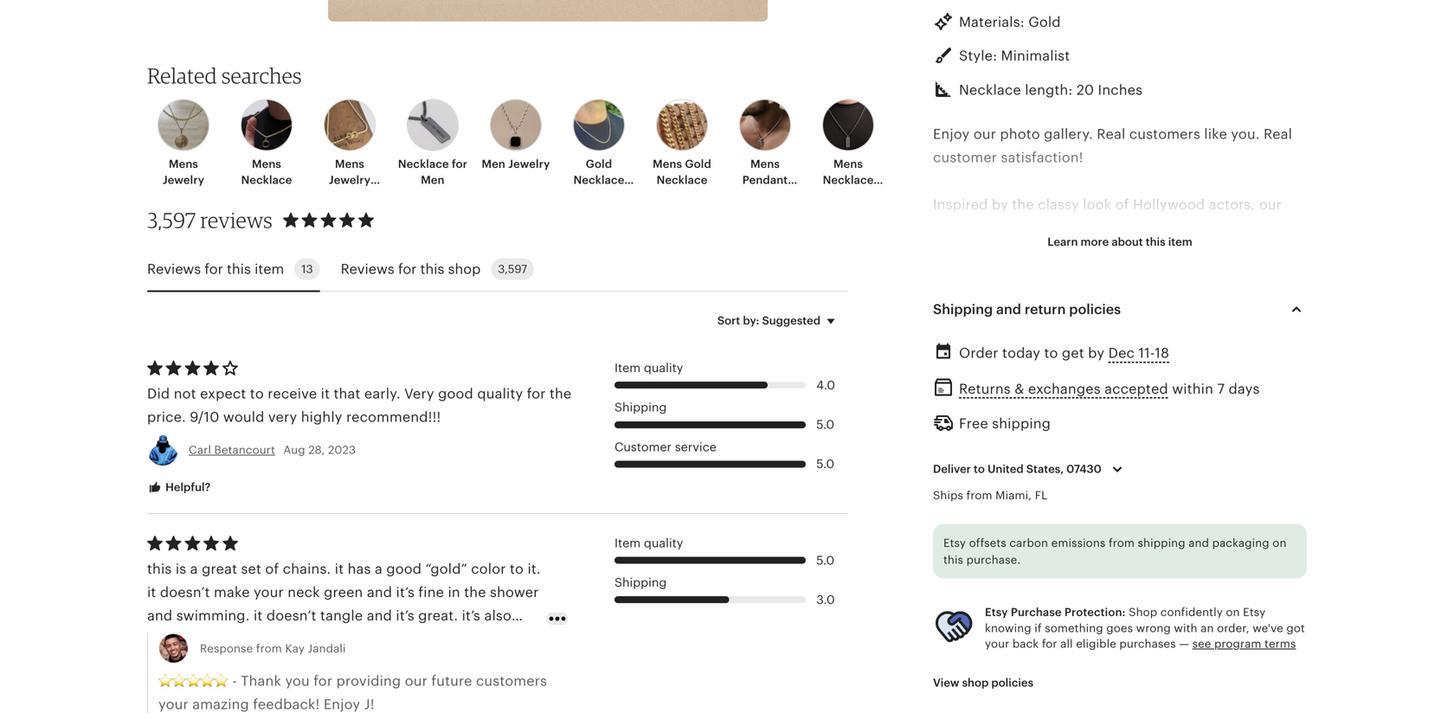 Task type: describe. For each thing, give the bounding box(es) containing it.
mens necklace
[[241, 158, 292, 186]]

paired
[[1216, 338, 1260, 354]]

carl betancourt link
[[189, 443, 275, 456]]

pendant inside mens necklace pendant
[[826, 189, 871, 202]]

etsy for etsy purchase protection:
[[985, 606, 1008, 619]]

customers inside enjoy our photo gallery. real customers like you. real customer satisfaction!
[[1130, 126, 1201, 142]]

necklace for men link
[[396, 99, 469, 188]]

curb
[[1074, 574, 1105, 589]]

gold inside ♚ purchase contains 2 items: angel necklace + gold rope chain ♚ compass pendant size: 20mm x 20mm ♚ chain style: micro-curb chain ♚ chain length: 20 inches / 53cm ♚ chain width: 2mm
[[1250, 503, 1283, 519]]

see program terms link
[[1193, 638, 1296, 651]]

related searches region
[[126, 63, 907, 203]]

1 vertical spatial 18k
[[962, 409, 986, 424]]

deliver to united states, 07430
[[933, 463, 1102, 476]]

inches inside ♚ purchase contains 2 items: angel necklace + gold rope chain ♚ compass pendant size: 20mm x 20mm ♚ chain style: micro-curb chain ♚ chain length: 20 inches / 53cm ♚ chain width: 2mm
[[1065, 597, 1110, 613]]

from inside the inspired by the classy look of hollywood actors,  our pendant necklaces are the perfect solo piece to add some style to your look or layer it with any of our other pendant necklaces. you'll definitely catch complements from someone with this around your neck! our best selling compass pendant is now paired with our rope chain. layer both pieces and let your style speak for itself. pendants are available in both 18k gold and 18k silver options.
[[1030, 291, 1062, 307]]

it inside did not expect to receive it that early. very good quality for the price. 9/10 would very highly recommend!!!
[[321, 386, 330, 402]]

accepted
[[1105, 381, 1168, 397]]

and inside the etsy offsets carbon emissions from shipping and packaging on this purchase.
[[1189, 537, 1209, 550]]

with down definitely at the top right of the page
[[1131, 291, 1160, 307]]

reviews for reviews for this shop
[[341, 261, 395, 277]]

1 vertical spatial style
[[1253, 362, 1285, 377]]

for inside ⭐️⭐️⭐️⭐️⭐️ - thank you for providing our future customers your amazing feedback! enjoy j!
[[314, 673, 333, 689]]

returns & exchanges accepted button
[[959, 376, 1168, 402]]

our inside ⭐️⭐️⭐️⭐️⭐️ - thank you for providing our future customers your amazing feedback! enjoy j!
[[405, 673, 428, 689]]

confidently
[[1161, 606, 1223, 619]]

photo
[[1000, 126, 1040, 142]]

18
[[1155, 346, 1170, 361]]

3.0
[[816, 593, 835, 607]]

1 vertical spatial &
[[1000, 456, 1010, 472]]

4 ♚ from the top
[[933, 597, 942, 613]]

free
[[959, 416, 988, 432]]

0 vertical spatial inches
[[1098, 82, 1143, 98]]

our
[[933, 338, 959, 354]]

your right around at the right top of the page
[[1244, 291, 1274, 307]]

purchase for etsy
[[1011, 606, 1062, 619]]

mens gold necklace
[[653, 158, 711, 186]]

it inside the inspired by the classy look of hollywood actors,  our pendant necklaces are the perfect solo piece to add some style to your look or layer it with any of our other pendant necklaces. you'll definitely catch complements from someone with this around your neck! our best selling compass pendant is now paired with our rope chain. layer both pieces and let your style speak for itself. pendants are available in both 18k gold and 18k silver options.
[[1148, 244, 1157, 260]]

that
[[334, 386, 361, 402]]

style: minimalist
[[959, 48, 1070, 64]]

shipping and return policies button
[[918, 289, 1323, 330]]

your up days
[[1219, 362, 1249, 377]]

3,597 reviews
[[147, 207, 273, 233]]

necklace inside ♚ purchase contains 2 items: angel necklace + gold rope chain ♚ compass pendant size: 20mm x 20mm ♚ chain style: micro-curb chain ♚ chain length: 20 inches / 53cm ♚ chain width: 2mm
[[1173, 503, 1235, 519]]

with down solo
[[1161, 244, 1190, 260]]

enjoy inside enjoy our photo gallery. real customers like you. real customer satisfaction!
[[933, 126, 970, 142]]

sort by: suggested button
[[704, 303, 854, 339]]

♚ purchase contains 2 items: angel necklace + gold rope chain ♚ compass pendant size: 20mm x 20mm ♚ chain style: micro-curb chain ♚ chain length: 20 inches / 53cm ♚ chain width: 2mm
[[933, 503, 1283, 636]]

angel
[[1130, 503, 1169, 519]]

pendant inside mens pendant necklace
[[742, 173, 788, 186]]

states,
[[1026, 463, 1064, 476]]

sort by: suggested
[[717, 314, 821, 327]]

mens necklace pendant
[[823, 158, 874, 202]]

policies inside dropdown button
[[1069, 302, 1121, 317]]

0 horizontal spatial shipping
[[992, 416, 1051, 432]]

did
[[147, 386, 170, 402]]

inspired
[[933, 197, 988, 213]]

learn more about this item button
[[1035, 226, 1206, 258]]

order today to get by dec 11-18
[[959, 346, 1170, 361]]

offsets
[[969, 537, 1007, 550]]

returns
[[959, 381, 1011, 397]]

gold up minimalist at right
[[1029, 14, 1061, 30]]

classy
[[1038, 197, 1079, 213]]

2 20mm from the left
[[1166, 550, 1209, 566]]

you
[[285, 673, 310, 689]]

4.0
[[816, 378, 835, 392]]

shipping inside dropdown button
[[933, 302, 993, 317]]

etsy for etsy offsets carbon emissions from shipping and packaging on this purchase.
[[944, 537, 966, 550]]

mens gold necklace link
[[646, 99, 718, 188]]

our down add
[[1239, 244, 1261, 260]]

1 pendant from the top
[[933, 221, 990, 236]]

chain left the length:
[[945, 597, 985, 613]]

learn more about this item
[[1048, 235, 1193, 248]]

1 horizontal spatial 20
[[1077, 82, 1094, 98]]

suggested
[[762, 314, 821, 327]]

0 vertical spatial of
[[1116, 197, 1129, 213]]

and up within
[[1169, 362, 1194, 377]]

quality for 5.0
[[644, 536, 683, 550]]

purchase.
[[967, 554, 1021, 567]]

deliver
[[933, 463, 971, 476]]

related
[[147, 63, 217, 88]]

add
[[1259, 221, 1285, 236]]

rope inside ♚ purchase contains 2 items: angel necklace + gold rope chain ♚ compass pendant size: 20mm x 20mm ♚ chain style: micro-curb chain ♚ chain length: 20 inches / 53cm ♚ chain width: 2mm
[[933, 527, 968, 542]]

necklace length: 20 inches
[[959, 82, 1143, 98]]

0 vertical spatial &
[[1015, 381, 1025, 397]]

not
[[174, 386, 196, 402]]

1 20mm from the left
[[1107, 550, 1151, 566]]

or
[[1093, 244, 1108, 260]]

1 ▼ from the left
[[933, 456, 947, 472]]

program
[[1215, 638, 1262, 651]]

mens necklace pendant link
[[812, 99, 885, 202]]

0 vertical spatial men
[[482, 158, 506, 171]]

by inside the inspired by the classy look of hollywood actors,  our pendant necklaces are the perfect solo piece to add some style to your look or layer it with any of our other pendant necklaces. you'll definitely catch complements from someone with this around your neck! our best selling compass pendant is now paired with our rope chain. layer both pieces and let your style speak for itself. pendants are available in both 18k gold and 18k silver options.
[[992, 197, 1008, 213]]

the for inspired by the classy look of hollywood actors,  our pendant necklaces are the perfect solo piece to add some style to your look or layer it with any of our other pendant necklaces. you'll definitely catch complements from someone with this around your neck! our best selling compass pendant is now paired with our rope chain. layer both pieces and let your style speak for itself. pendants are available in both 18k gold and 18k silver options.
[[1090, 221, 1112, 236]]

men for for
[[421, 173, 445, 186]]

learn
[[1048, 235, 1078, 248]]

policies inside button
[[992, 677, 1034, 690]]

1 vertical spatial by
[[1088, 346, 1105, 361]]

from right ships
[[967, 489, 993, 502]]

necklaces
[[993, 221, 1061, 236]]

you'll
[[1069, 268, 1105, 283]]

now
[[1184, 338, 1213, 354]]

on inside the etsy offsets carbon emissions from shipping and packaging on this purchase.
[[1273, 537, 1287, 550]]

free shipping
[[959, 416, 1051, 432]]

selling
[[996, 338, 1040, 354]]

gold necklace men link
[[563, 99, 635, 202]]

shipping inside the etsy offsets carbon emissions from shipping and packaging on this purchase.
[[1138, 537, 1186, 550]]

chain
[[1109, 574, 1146, 589]]

customers inside ⭐️⭐️⭐️⭐️⭐️ - thank you for providing our future customers your amazing feedback! enjoy j!
[[476, 673, 547, 689]]

rope inside the inspired by the classy look of hollywood actors,  our pendant necklaces are the perfect solo piece to add some style to your look or layer it with any of our other pendant necklaces. you'll definitely catch complements from someone with this around your neck! our best selling compass pendant is now paired with our rope chain. layer both pieces and let your style speak for itself. pendants are available in both 18k gold and 18k silver options.
[[960, 362, 994, 377]]

helpful? button
[[134, 472, 224, 504]]

catch
[[1176, 268, 1214, 283]]

options.
[[1031, 409, 1086, 424]]

amazing
[[192, 697, 249, 712]]

helpful?
[[163, 481, 211, 494]]

shop confidently on etsy knowing if something goes wrong with an order, we've got your back for all eligible purchases —
[[985, 606, 1305, 651]]

9/10
[[190, 410, 219, 425]]

from left "kay"
[[256, 642, 282, 655]]

response from kay jandali
[[200, 642, 346, 655]]

1 vertical spatial silver
[[1102, 668, 1140, 683]]

with right paired
[[1263, 338, 1292, 354]]

materials:
[[959, 14, 1025, 30]]

3,597 for 3,597
[[498, 263, 527, 276]]

let
[[1198, 362, 1215, 377]]

our up add
[[1259, 197, 1282, 213]]

13
[[301, 263, 313, 276]]

see
[[1193, 638, 1211, 651]]

1 5.0 from the top
[[816, 418, 835, 432]]

thank
[[241, 673, 281, 689]]

actors,
[[1209, 197, 1255, 213]]

2 pendant from the top
[[933, 268, 990, 283]]

tab list containing reviews for this item
[[147, 248, 848, 292]]

mens for mens necklace
[[252, 158, 281, 171]]

got
[[1287, 622, 1305, 635]]

from inside the etsy offsets carbon emissions from shipping and packaging on this purchase.
[[1109, 537, 1135, 550]]

mens for mens jewelry necklace
[[335, 158, 364, 171]]

protection:
[[1065, 606, 1126, 619]]

1 vertical spatial look
[[1061, 244, 1090, 260]]

customer
[[933, 150, 997, 166]]

gold inside the inspired by the classy look of hollywood actors,  our pendant necklaces are the perfect solo piece to add some style to your look or layer it with any of our other pendant necklaces. you'll definitely catch complements from someone with this around your neck! our best selling compass pendant is now paired with our rope chain. layer both pieces and let your style speak for itself. pendants are available in both 18k gold and 18k silver options.
[[1273, 385, 1305, 401]]

for inside necklace for men
[[452, 158, 468, 171]]

item for 4.0
[[615, 361, 641, 375]]

back
[[1013, 638, 1039, 651]]

perfect
[[1115, 221, 1165, 236]]

for inside shop confidently on etsy knowing if something goes wrong with an order, we've got your back for all eligible purchases —
[[1042, 638, 1057, 651]]

quality for 4.0
[[644, 361, 683, 375]]

0 vertical spatial 18k
[[1246, 385, 1269, 401]]

jewelry for mens jewelry necklace
[[329, 173, 371, 186]]

2 vertical spatial rope
[[1144, 668, 1178, 683]]

and inside shipping and return policies dropdown button
[[996, 302, 1021, 317]]

receive
[[268, 386, 317, 402]]

07430
[[1067, 463, 1102, 476]]

our down our on the top
[[933, 362, 956, 377]]

about
[[1112, 235, 1143, 248]]

chain down the purchase.
[[945, 574, 985, 589]]

pendant inside the inspired by the classy look of hollywood actors,  our pendant necklaces are the perfect solo piece to add some style to your look or layer it with any of our other pendant necklaces. you'll definitely catch complements from someone with this around your neck! our best selling compass pendant is now paired with our rope chain. layer both pieces and let your style speak for itself. pendants are available in both 18k gold and 18k silver options.
[[1110, 338, 1166, 354]]

0 vertical spatial are
[[1065, 221, 1086, 236]]

we've
[[1253, 622, 1284, 635]]

someone
[[1065, 291, 1128, 307]]

compass inside ♚ purchase contains 2 items: angel necklace + gold rope chain ♚ compass pendant size: 20mm x 20mm ♚ chain style: micro-curb chain ♚ chain length: 20 inches / 53cm ♚ chain width: 2mm
[[945, 550, 1008, 566]]

on inside shop confidently on etsy knowing if something goes wrong with an order, we've got your back for all eligible purchases —
[[1226, 606, 1240, 619]]

to inside deliver to united states, 07430 dropdown button
[[974, 463, 985, 476]]

layer
[[1045, 362, 1082, 377]]

6 ♚ from the top
[[933, 668, 942, 683]]

dec
[[1109, 346, 1135, 361]]

compass inside the inspired by the classy look of hollywood actors,  our pendant necklaces are the perfect solo piece to add some style to your look or layer it with any of our other pendant necklaces. you'll definitely catch complements from someone with this around your neck! our best selling compass pendant is now paired with our rope chain. layer both pieces and let your style speak for itself. pendants are available in both 18k gold and 18k silver options.
[[1044, 338, 1107, 354]]

item quality for 5.0
[[615, 536, 683, 550]]

men jewelry
[[482, 158, 550, 171]]

you.
[[1231, 126, 1260, 142]]

this inside the etsy offsets carbon emissions from shipping and packaging on this purchase.
[[944, 554, 964, 567]]

▼ details & specifications ▼
[[933, 456, 1128, 472]]

for inside did not expect to receive it that early. very good quality for the price. 9/10 would very highly recommend!!!
[[527, 386, 546, 402]]



Task type: vqa. For each thing, say whether or not it's contained in the screenshot.
with
yes



Task type: locate. For each thing, give the bounding box(es) containing it.
etsy inside the etsy offsets carbon emissions from shipping and packaging on this purchase.
[[944, 537, 966, 550]]

reviews for reviews for this item
[[147, 261, 201, 277]]

tab list
[[147, 248, 848, 292]]

mens inside mens necklace pendant
[[834, 158, 863, 171]]

policies down you'll
[[1069, 302, 1121, 317]]

5 ♚ from the top
[[933, 621, 942, 636]]

1 vertical spatial item quality
[[615, 536, 683, 550]]

0 vertical spatial item
[[615, 361, 641, 375]]

hollywood
[[1133, 197, 1205, 213]]

0 horizontal spatial by
[[992, 197, 1008, 213]]

-
[[232, 673, 237, 689]]

1 mens from the left
[[169, 158, 198, 171]]

and down speak
[[933, 409, 959, 424]]

mens inside mens pendant necklace
[[750, 158, 780, 171]]

0 vertical spatial on
[[1273, 537, 1287, 550]]

1 horizontal spatial item
[[1168, 235, 1193, 248]]

1 horizontal spatial both
[[1210, 385, 1242, 401]]

1 vertical spatial shop
[[962, 677, 989, 690]]

1 horizontal spatial shop
[[962, 677, 989, 690]]

are down pieces
[[1106, 385, 1127, 401]]

pendant down inspired
[[933, 221, 990, 236]]

3,597 inside tab list
[[498, 263, 527, 276]]

1 horizontal spatial on
[[1273, 537, 1287, 550]]

0 horizontal spatial customers
[[476, 673, 547, 689]]

+
[[1239, 503, 1246, 519]]

2 horizontal spatial the
[[1090, 221, 1112, 236]]

gold right +
[[1250, 503, 1283, 519]]

0 vertical spatial quality
[[644, 361, 683, 375]]

mens for mens pendant necklace
[[750, 158, 780, 171]]

mens inside mens jewelry
[[169, 158, 198, 171]]

pendant up pieces
[[1110, 338, 1166, 354]]

0 vertical spatial rope
[[960, 362, 994, 377]]

in
[[1194, 385, 1206, 401]]

sort
[[717, 314, 740, 327]]

kay
[[285, 642, 305, 655]]

mens up reviews
[[252, 158, 281, 171]]

both right in
[[1210, 385, 1242, 401]]

solo
[[1168, 221, 1197, 236]]

shipping for 5.0
[[615, 576, 667, 590]]

2 horizontal spatial men
[[587, 189, 611, 202]]

1 horizontal spatial it
[[1148, 244, 1157, 260]]

1 horizontal spatial &
[[1015, 381, 1025, 397]]

0 horizontal spatial style
[[974, 244, 1006, 260]]

2 vertical spatial men
[[587, 189, 611, 202]]

gold inside gold necklace men
[[586, 158, 612, 171]]

inspired by the classy look of hollywood actors,  our pendant necklaces are the perfect solo piece to add some style to your look or layer it with any of our other pendant necklaces. you'll definitely catch complements from someone with this around your neck! our best selling compass pendant is now paired with our rope chain. layer both pieces and let your style speak for itself. pendants are available in both 18k gold and 18k silver options.
[[933, 197, 1305, 424]]

did not expect to receive it that early. very good quality for the price. 9/10 would very highly recommend!!!
[[147, 386, 572, 425]]

layer
[[1111, 244, 1144, 260]]

1 horizontal spatial real
[[1264, 126, 1293, 142]]

0 horizontal spatial real
[[1097, 126, 1126, 142]]

this inside the inspired by the classy look of hollywood actors,  our pendant necklaces are the perfect solo piece to add some style to your look or layer it with any of our other pendant necklaces. you'll definitely catch complements from someone with this around your neck! our best selling compass pendant is now paired with our rope chain. layer both pieces and let your style speak for itself. pendants are available in both 18k gold and 18k silver options.
[[1164, 291, 1189, 307]]

0 vertical spatial compass
[[1044, 338, 1107, 354]]

materials: gold
[[959, 14, 1061, 30]]

men inside gold necklace men
[[587, 189, 611, 202]]

item
[[615, 361, 641, 375], [615, 536, 641, 550]]

5.0 for service
[[816, 457, 835, 471]]

on
[[1273, 537, 1287, 550], [1226, 606, 1240, 619]]

our left future
[[405, 673, 428, 689]]

style up days
[[1253, 362, 1285, 377]]

your down ⭐️⭐️⭐️⭐️⭐️ in the bottom of the page
[[158, 697, 189, 712]]

0 vertical spatial item
[[1168, 235, 1193, 248]]

your inside ⭐️⭐️⭐️⭐️⭐️ - thank you for providing our future customers your amazing feedback! enjoy j!
[[158, 697, 189, 712]]

1 item quality from the top
[[615, 361, 683, 375]]

item left 13
[[255, 261, 284, 277]]

0 vertical spatial enjoy
[[933, 126, 970, 142]]

1 horizontal spatial policies
[[1069, 302, 1121, 317]]

etsy offsets carbon emissions from shipping and packaging on this purchase.
[[944, 537, 1287, 567]]

shipping up the x
[[1138, 537, 1186, 550]]

▼ up ships
[[933, 456, 947, 472]]

5 mens from the left
[[750, 158, 780, 171]]

necklace inside necklace for men
[[398, 158, 449, 171]]

reviews for this item
[[147, 261, 284, 277]]

1 vertical spatial rope
[[933, 527, 968, 542]]

from down items:
[[1109, 537, 1135, 550]]

available
[[1131, 385, 1190, 401]]

feedback!
[[253, 697, 320, 712]]

1 horizontal spatial 20mm
[[1166, 550, 1209, 566]]

1 horizontal spatial 3,597
[[498, 263, 527, 276]]

2 ♚ from the top
[[933, 550, 942, 566]]

0 vertical spatial shop
[[448, 261, 481, 277]]

both
[[1086, 362, 1117, 377], [1210, 385, 1242, 401]]

by right get
[[1088, 346, 1105, 361]]

the for did not expect to receive it that early. very good quality for the price. 9/10 would very highly recommend!!!
[[550, 386, 572, 402]]

jewelry for men jewelry
[[508, 158, 550, 171]]

0 vertical spatial by
[[992, 197, 1008, 213]]

miami,
[[996, 489, 1032, 502]]

1 horizontal spatial silver
[[1102, 668, 1140, 683]]

1 horizontal spatial compass
[[1044, 338, 1107, 354]]

2 5.0 from the top
[[816, 457, 835, 471]]

of right any in the top of the page
[[1221, 244, 1235, 260]]

to down necklaces
[[1009, 244, 1023, 260]]

pendant down carbon
[[1012, 550, 1067, 566]]

specifications
[[1014, 456, 1110, 472]]

style: inside ♚ purchase contains 2 items: angel necklace + gold rope chain ♚ compass pendant size: 20mm x 20mm ♚ chain style: micro-curb chain ♚ chain length: 20 inches / 53cm ♚ chain width: 2mm
[[988, 574, 1027, 589]]

etsy
[[944, 537, 966, 550], [985, 606, 1008, 619], [1243, 606, 1266, 619]]

3mm
[[1064, 668, 1098, 683]]

chain left knowing
[[945, 621, 985, 636]]

chain up the purchase.
[[972, 527, 1011, 542]]

item inside tab list
[[255, 261, 284, 277]]

0 vertical spatial customers
[[1130, 126, 1201, 142]]

1 reviews from the left
[[147, 261, 201, 277]]

look left or
[[1061, 244, 1090, 260]]

0 vertical spatial look
[[1083, 197, 1112, 213]]

1 horizontal spatial ▼
[[1114, 456, 1128, 472]]

♚
[[933, 503, 942, 519], [933, 550, 942, 566], [933, 574, 942, 589], [933, 597, 942, 613], [933, 621, 942, 636], [933, 668, 942, 683]]

look up more
[[1083, 197, 1112, 213]]

to up would
[[250, 386, 264, 402]]

0 horizontal spatial 20
[[1044, 597, 1061, 613]]

your inside shop confidently on etsy knowing if something goes wrong with an order, we've got your back for all eligible purchases —
[[985, 638, 1010, 651]]

20 right length:
[[1077, 82, 1094, 98]]

shipping
[[933, 302, 993, 317], [615, 401, 667, 414], [615, 576, 667, 590]]

from down the necklaces.
[[1030, 291, 1062, 307]]

with inside shop confidently on etsy knowing if something goes wrong with an order, we've got your back for all eligible purchases —
[[1174, 622, 1198, 635]]

1 real from the left
[[1097, 126, 1126, 142]]

by up necklaces
[[992, 197, 1008, 213]]

with
[[1161, 244, 1190, 260], [1131, 291, 1160, 307], [1263, 338, 1292, 354], [1174, 622, 1198, 635]]

gold right men jewelry
[[586, 158, 612, 171]]

purchase up if
[[1011, 606, 1062, 619]]

reviews right 13
[[341, 261, 395, 277]]

style right the some
[[974, 244, 1006, 260]]

enjoy our photo gallery. real customers like you. real customer satisfaction!
[[933, 126, 1293, 166]]

necklace inside mens gold necklace
[[657, 173, 708, 186]]

item for 5.0
[[615, 536, 641, 550]]

20 inside ♚ purchase contains 2 items: angel necklace + gold rope chain ♚ compass pendant size: 20mm x 20mm ♚ chain style: micro-curb chain ♚ chain length: 20 inches / 53cm ♚ chain width: 2mm
[[1044, 597, 1061, 613]]

purchases
[[1120, 638, 1176, 651]]

silver down the itself.
[[990, 409, 1027, 424]]

deliver to united states, 07430 button
[[920, 451, 1141, 488]]

view shop policies
[[933, 677, 1034, 690]]

our up customer
[[974, 126, 996, 142]]

1 horizontal spatial etsy
[[985, 606, 1008, 619]]

chain
[[972, 527, 1011, 542], [945, 574, 985, 589], [945, 597, 985, 613], [945, 621, 985, 636]]

& down chain.
[[1015, 381, 1025, 397]]

speak
[[933, 385, 973, 401]]

2 ▼ from the left
[[1114, 456, 1128, 472]]

on up order,
[[1226, 606, 1240, 619]]

x
[[1155, 550, 1162, 566]]

shipping down the itself.
[[992, 416, 1051, 432]]

of up perfect
[[1116, 197, 1129, 213]]

jewelry up 3,597 reviews
[[163, 173, 204, 186]]

dec 11-18 button
[[1109, 341, 1170, 366]]

0 vertical spatial 5.0
[[816, 418, 835, 432]]

2 mens from the left
[[252, 158, 281, 171]]

carl
[[189, 443, 211, 456]]

etsy up we've
[[1243, 606, 1266, 619]]

mens for mens gold necklace
[[653, 158, 682, 171]]

1 vertical spatial enjoy
[[324, 697, 360, 712]]

enjoy
[[933, 126, 970, 142], [324, 697, 360, 712]]

mens jewelry link
[[147, 99, 220, 188]]

0 vertical spatial policies
[[1069, 302, 1121, 317]]

pendant down the some
[[933, 268, 990, 283]]

shop
[[1129, 606, 1158, 619]]

0 vertical spatial both
[[1086, 362, 1117, 377]]

1 vertical spatial pendant
[[933, 268, 990, 283]]

etsy up knowing
[[985, 606, 1008, 619]]

jewelry left "gold necklace men" link
[[508, 158, 550, 171]]

0 horizontal spatial the
[[550, 386, 572, 402]]

mens for mens jewelry
[[169, 158, 198, 171]]

item quality for 4.0
[[615, 361, 683, 375]]

1 horizontal spatial the
[[1012, 197, 1034, 213]]

0 horizontal spatial are
[[1065, 221, 1086, 236]]

mens right mens gold necklace
[[750, 158, 780, 171]]

20 down micro-
[[1044, 597, 1061, 613]]

and left "return"
[[996, 302, 1021, 317]]

mens inside mens necklace
[[252, 158, 281, 171]]

1 vertical spatial both
[[1210, 385, 1242, 401]]

rope down 'order'
[[960, 362, 994, 377]]

compass up layer
[[1044, 338, 1107, 354]]

style: up the length:
[[988, 574, 1027, 589]]

response
[[200, 642, 253, 655]]

around
[[1193, 291, 1240, 307]]

reviews
[[200, 207, 273, 233]]

etsy left offsets
[[944, 537, 966, 550]]

20mm right the x
[[1166, 550, 1209, 566]]

style
[[974, 244, 1006, 260], [1253, 362, 1285, 377]]

quality inside did not expect to receive it that early. very good quality for the price. 9/10 would very highly recommend!!!
[[477, 386, 523, 402]]

4 mens from the left
[[653, 158, 682, 171]]

real right gallery.
[[1097, 126, 1126, 142]]

1 horizontal spatial customers
[[1130, 126, 1201, 142]]

1 vertical spatial item
[[255, 261, 284, 277]]

providing
[[336, 673, 401, 689]]

3 5.0 from the top
[[816, 553, 835, 567]]

mens inside mens gold necklace
[[653, 158, 682, 171]]

jewelry right mens necklace on the left of the page
[[329, 173, 371, 186]]

0 vertical spatial item quality
[[615, 361, 683, 375]]

enjoy left j!
[[324, 697, 360, 712]]

our inside enjoy our photo gallery. real customers like you. real customer satisfaction!
[[974, 126, 996, 142]]

jewelry inside the 'mens jewelry necklace'
[[329, 173, 371, 186]]

highly
[[301, 410, 342, 425]]

0 horizontal spatial compass
[[945, 550, 1008, 566]]

0 horizontal spatial purchase
[[945, 503, 1007, 519]]

both up returns & exchanges accepted within 7 days
[[1086, 362, 1117, 377]]

1 vertical spatial of
[[1221, 244, 1235, 260]]

0 vertical spatial silver
[[990, 409, 1027, 424]]

mens left necklace for men
[[335, 158, 364, 171]]

price.
[[147, 410, 186, 425]]

1 horizontal spatial 18k
[[1246, 385, 1269, 401]]

1 vertical spatial item
[[615, 536, 641, 550]]

1 vertical spatial on
[[1226, 606, 1240, 619]]

to left add
[[1242, 221, 1255, 236]]

20mm up chain
[[1107, 550, 1151, 566]]

to inside did not expect to receive it that early. very good quality for the price. 9/10 would very highly recommend!!!
[[250, 386, 264, 402]]

1 horizontal spatial jewelry
[[329, 173, 371, 186]]

pendant left mens necklace pendant
[[742, 173, 788, 186]]

gold necklace men
[[574, 158, 624, 202]]

pendant inside ♚ purchase contains 2 items: angel necklace + gold rope chain ♚ compass pendant size: 20mm x 20mm ♚ chain style: micro-curb chain ♚ chain length: 20 inches / 53cm ♚ chain width: 2mm
[[1012, 550, 1067, 566]]

packaging
[[1212, 537, 1270, 550]]

real right "you."
[[1264, 126, 1293, 142]]

2023
[[328, 443, 356, 456]]

♚ 4 strand weaved 3mm silver rope chain: 50cm
[[933, 668, 1269, 683]]

eligible
[[1076, 638, 1117, 651]]

1 vertical spatial are
[[1106, 385, 1127, 401]]

your up the necklaces.
[[1027, 244, 1057, 260]]

1 horizontal spatial are
[[1106, 385, 1127, 401]]

men for necklace
[[587, 189, 611, 202]]

for
[[452, 158, 468, 171], [205, 261, 223, 277], [398, 261, 417, 277], [976, 385, 995, 401], [527, 386, 546, 402], [1042, 638, 1057, 651], [314, 673, 333, 689]]

policies down back
[[992, 677, 1034, 690]]

silver inside the inspired by the classy look of hollywood actors,  our pendant necklaces are the perfect solo piece to add some style to your look or layer it with any of our other pendant necklaces. you'll definitely catch complements from someone with this around your neck! our best selling compass pendant is now paired with our rope chain. layer both pieces and let your style speak for itself. pendants are available in both 18k gold and 18k silver options.
[[990, 409, 1027, 424]]

it right layer
[[1148, 244, 1157, 260]]

2 vertical spatial 5.0
[[816, 553, 835, 567]]

mens jewelry
[[163, 158, 204, 186]]

reviews down 3,597 reviews
[[147, 261, 201, 277]]

1 vertical spatial men
[[421, 173, 445, 186]]

0 horizontal spatial etsy
[[944, 537, 966, 550]]

ships from miami, fl
[[933, 489, 1048, 502]]

complements
[[933, 291, 1026, 307]]

1 vertical spatial quality
[[477, 386, 523, 402]]

inches down the curb
[[1065, 597, 1110, 613]]

are down classy in the right top of the page
[[1065, 221, 1086, 236]]

gold left mens pendant necklace link at the top of page
[[685, 158, 711, 171]]

this inside the learn more about this item dropdown button
[[1146, 235, 1166, 248]]

1 vertical spatial 5.0
[[816, 457, 835, 471]]

rope down the purchases
[[1144, 668, 1178, 683]]

1 ♚ from the top
[[933, 503, 942, 519]]

mens up 3,597 reviews
[[169, 158, 198, 171]]

mens for mens necklace pendant
[[834, 158, 863, 171]]

1 vertical spatial it
[[321, 386, 330, 402]]

18k right 7
[[1246, 385, 1269, 401]]

silver right the "3mm"
[[1102, 668, 1140, 683]]

mens
[[169, 158, 198, 171], [252, 158, 281, 171], [335, 158, 364, 171], [653, 158, 682, 171], [750, 158, 780, 171], [834, 158, 863, 171]]

men jewelry link
[[480, 99, 552, 172]]

0 vertical spatial 20
[[1077, 82, 1094, 98]]

1 horizontal spatial men
[[482, 158, 506, 171]]

your down knowing
[[985, 638, 1010, 651]]

shipping for 4.0
[[615, 401, 667, 414]]

0 horizontal spatial silver
[[990, 409, 1027, 424]]

0 horizontal spatial both
[[1086, 362, 1117, 377]]

fl
[[1035, 489, 1048, 502]]

it left that
[[321, 386, 330, 402]]

3,597
[[147, 207, 196, 233], [498, 263, 527, 276]]

policies
[[1069, 302, 1121, 317], [992, 677, 1034, 690]]

▼ right 07430
[[1114, 456, 1128, 472]]

0 vertical spatial it
[[1148, 244, 1157, 260]]

recommend!!!
[[346, 410, 441, 425]]

1 vertical spatial the
[[1090, 221, 1112, 236]]

on right packaging
[[1273, 537, 1287, 550]]

6 mens from the left
[[834, 158, 863, 171]]

mens right "gold necklace men" link
[[653, 158, 682, 171]]

items:
[[1085, 503, 1126, 519]]

for inside the inspired by the classy look of hollywood actors,  our pendant necklaces are the perfect solo piece to add some style to your look or layer it with any of our other pendant necklaces. you'll definitely catch complements from someone with this around your neck! our best selling compass pendant is now paired with our rope chain. layer both pieces and let your style speak for itself. pendants are available in both 18k gold and 18k silver options.
[[976, 385, 995, 401]]

1 horizontal spatial reviews
[[341, 261, 395, 277]]

1 item from the top
[[615, 361, 641, 375]]

this
[[1146, 235, 1166, 248], [227, 261, 251, 277], [420, 261, 444, 277], [1164, 291, 1189, 307], [944, 554, 964, 567]]

0 horizontal spatial 20mm
[[1107, 550, 1151, 566]]

mens inside the 'mens jewelry necklace'
[[335, 158, 364, 171]]

ships
[[933, 489, 964, 502]]

1 vertical spatial customers
[[476, 673, 547, 689]]

shop inside button
[[962, 677, 989, 690]]

2 item quality from the top
[[615, 536, 683, 550]]

5.0
[[816, 418, 835, 432], [816, 457, 835, 471], [816, 553, 835, 567]]

style: down materials:
[[959, 48, 997, 64]]

gold inside mens gold necklace
[[685, 158, 711, 171]]

1 vertical spatial shipping
[[615, 401, 667, 414]]

3 ♚ from the top
[[933, 574, 942, 589]]

to left united
[[974, 463, 985, 476]]

5.0 for quality
[[816, 553, 835, 567]]

to up layer
[[1044, 346, 1058, 361]]

0 horizontal spatial it
[[321, 386, 330, 402]]

rope left offsets
[[933, 527, 968, 542]]

18k down returns
[[962, 409, 986, 424]]

purchase inside ♚ purchase contains 2 items: angel necklace + gold rope chain ♚ compass pendant size: 20mm x 20mm ♚ chain style: micro-curb chain ♚ chain length: 20 inches / 53cm ♚ chain width: 2mm
[[945, 503, 1007, 519]]

related searches
[[147, 63, 302, 88]]

etsy inside shop confidently on etsy knowing if something goes wrong with an order, we've got your back for all eligible purchases —
[[1243, 606, 1266, 619]]

1 horizontal spatial purchase
[[1011, 606, 1062, 619]]

0 horizontal spatial on
[[1226, 606, 1240, 619]]

inches up enjoy our photo gallery. real customers like you. real customer satisfaction!
[[1098, 82, 1143, 98]]

order
[[959, 346, 999, 361]]

mens pendant necklace
[[740, 158, 791, 202]]

necklace for men
[[398, 158, 468, 186]]

0 horizontal spatial of
[[1116, 197, 1129, 213]]

2 reviews from the left
[[341, 261, 395, 277]]

& right details
[[1000, 456, 1010, 472]]

enjoy inside ⭐️⭐️⭐️⭐️⭐️ - thank you for providing our future customers your amazing feedback! enjoy j!
[[324, 697, 360, 712]]

pendant
[[933, 221, 990, 236], [933, 268, 990, 283]]

0 vertical spatial pendant
[[933, 221, 990, 236]]

0 vertical spatial 3,597
[[147, 207, 196, 233]]

today
[[1002, 346, 1041, 361]]

purchase for ♚
[[945, 503, 1007, 519]]

enjoy up customer
[[933, 126, 970, 142]]

0 horizontal spatial policies
[[992, 677, 1034, 690]]

0 vertical spatial style
[[974, 244, 1006, 260]]

3 mens from the left
[[335, 158, 364, 171]]

2 real from the left
[[1264, 126, 1293, 142]]

the inside did not expect to receive it that early. very good quality for the price. 9/10 would very highly recommend!!!
[[550, 386, 572, 402]]

men inside necklace for men
[[421, 173, 445, 186]]

united
[[988, 463, 1024, 476]]

good
[[438, 386, 473, 402]]

gold right days
[[1273, 385, 1305, 401]]

mens jewelry necklace link
[[313, 99, 386, 202]]

quality
[[644, 361, 683, 375], [477, 386, 523, 402], [644, 536, 683, 550]]

0 vertical spatial the
[[1012, 197, 1034, 213]]

2 horizontal spatial etsy
[[1243, 606, 1266, 619]]

compass down offsets
[[945, 550, 1008, 566]]

0 horizontal spatial shop
[[448, 261, 481, 277]]

customers right future
[[476, 673, 547, 689]]

item inside dropdown button
[[1168, 235, 1193, 248]]

1 horizontal spatial style
[[1253, 362, 1285, 377]]

future
[[431, 673, 472, 689]]

jewelry for mens jewelry
[[163, 173, 204, 186]]

expect
[[200, 386, 246, 402]]

rope
[[960, 362, 994, 377], [933, 527, 968, 542], [1144, 668, 1178, 683]]

0 vertical spatial style:
[[959, 48, 997, 64]]

2 item from the top
[[615, 536, 641, 550]]

1 vertical spatial compass
[[945, 550, 1008, 566]]

3,597 for 3,597 reviews
[[147, 207, 196, 233]]

1 horizontal spatial of
[[1221, 244, 1235, 260]]

0 horizontal spatial ▼
[[933, 456, 947, 472]]

customers left like at the top of page
[[1130, 126, 1201, 142]]



